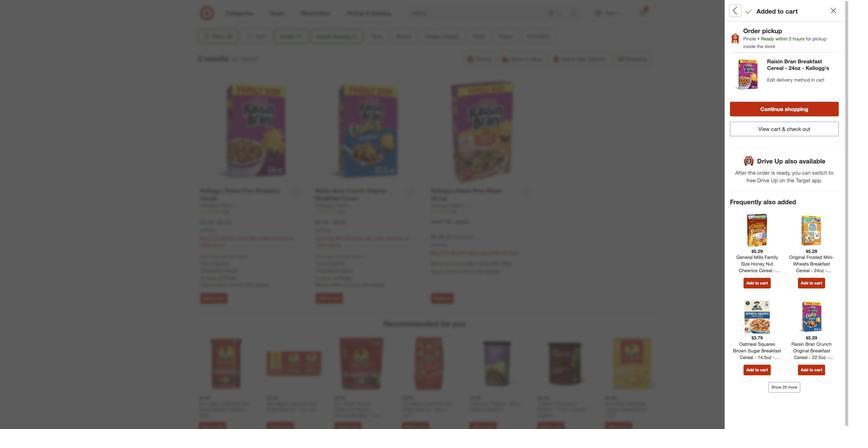 Task type: describe. For each thing, give the bounding box(es) containing it.
kellogg's inside $5.29 raisin bran crunch original breakfast cereal - 22.5oz - kellogg's
[[802, 361, 821, 367]]

raisin inside the kellogg's raisin bran breakfast cereal
[[225, 188, 241, 194]]

delivery inside same day delivery 'button'
[[588, 56, 607, 62]]

2 inside pickup ready within 2 hours
[[759, 140, 761, 145]]

choose options
[[730, 6, 788, 15]]

show 20 more
[[772, 385, 798, 390]]

only ships with $35 orders free shipping * * exclusions apply. in stock at  pinole ready within 2 hours with pickup for breakfast
[[316, 254, 384, 288]]

same day delivery button
[[550, 52, 611, 66]]

brand button
[[391, 29, 416, 44]]

nov
[[812, 146, 819, 151]]

gather™ inside $3.49 organic thompson raisins - 12oz - good & gather™
[[537, 413, 554, 418]]

same day delivery
[[562, 56, 607, 62]]

$9 for breakfast
[[336, 235, 341, 241]]

6pm inside get it as soon as 6pm today with shipt ready within 2 hours with pickup
[[468, 261, 477, 266]]

frosted
[[807, 255, 823, 260]]

18.8oz
[[751, 274, 764, 280]]

- inside $2.39 sun-maid natural california raisins resealable bag -10oz
[[368, 413, 370, 418]]

& inside view cart & check out link
[[782, 126, 786, 133]]

check
[[777, 162, 790, 167]]

pickup ready within 2 hours
[[735, 132, 761, 151]]

- inside "$4.99 sun-maid california golden raisins box - 12oz"
[[647, 407, 649, 412]]

- inside kellogg's raisin bran maple - 22.1oz
[[504, 188, 506, 194]]

california for –
[[221, 401, 240, 407]]

$35 for breakfast
[[344, 254, 350, 259]]

$5.29 for $5.29 original frosted mini- wheats breakfast cereal - 24oz - kellogg's
[[806, 248, 818, 254]]

•
[[758, 36, 760, 41]]

kellogg's inside kellogg's raisin bran maple - 22.1oz
[[431, 188, 455, 194]]

sun- inside "$4.99 sun-maid california golden raisins box - 12oz"
[[605, 401, 615, 407]]

& inside $3.49 organic thompson raisins - 12oz - good & gather™
[[584, 407, 587, 412]]

day inside the $5.29 ( $0.24 /ounce ) at pinole buy 2 for $9 with same-day order services
[[480, 250, 488, 256]]

$3.49 organic thompson raisins - 12oz - good & gather™
[[537, 395, 587, 418]]

canister
[[228, 407, 245, 412]]

raisins inside $3.49 organic thompson raisins - 12oz - good & gather™
[[537, 407, 552, 412]]

inside inside for pickup inside the store
[[744, 43, 756, 49]]

maid for sun-maid california sun- dried raisins - 1oz / 6ct
[[277, 401, 287, 407]]

cereal inside the kellogg's raisin bran breakfast cereal
[[200, 195, 217, 202]]

services inside the $5.29 ( $0.24 /ounce ) at pinole buy 2 for $9 with same-day order services
[[502, 250, 519, 256]]

deliver
[[434, 296, 447, 301]]

check
[[787, 126, 801, 133]]

12oz inside $3.49 organic thompson raisins - 12oz - good & gather™
[[557, 407, 567, 412]]

pinole inside dialog
[[744, 36, 756, 41]]

it for deliver it
[[448, 296, 451, 301]]

deals
[[280, 33, 294, 40]]

exclusions apply. link for breakfast
[[317, 267, 353, 273]]

$4.99 sun-maid california golden raisins box - 12oz
[[605, 395, 649, 418]]

california for 1oz
[[288, 401, 308, 407]]

only ships with $35 orders free shipping * * exclusions apply. in stock at  pinole ready within 2 hours with pickup for cereal
[[200, 254, 269, 288]]

/ for 1oz
[[307, 407, 309, 412]]

breakfast inside the kellogg's raisin bran breakfast cereal
[[256, 188, 280, 194]]

24oz inside raisin bran breakfast cereal - 24oz - kellogg's
[[789, 65, 801, 71]]

kellogg's up for pickup inside the store
[[789, 27, 812, 34]]

0 horizontal spatial as
[[444, 261, 449, 266]]

order down 1345 link
[[258, 235, 269, 241]]

20oz inside $4.59 california raisins - 20oz - good & gather™
[[510, 401, 520, 407]]

pinole • ready within 2 hours
[[744, 36, 806, 41]]

raisins inside $2.39 sun-maid natural california raisins resealable bag -10oz
[[355, 407, 370, 412]]

kellogg's raisin bran breakfast cereal kellogg's raisin bran
[[789, 27, 843, 45]]

1 horizontal spatial in
[[812, 77, 815, 83]]

today inside delivery as soon as 6pm today
[[782, 146, 792, 151]]

stock for breakfast
[[321, 275, 332, 281]]

snap
[[431, 219, 444, 225]]

free for cereal
[[200, 260, 209, 266]]

$2.99 sun-maid california sun- dried raisins - .05oz / 12ct
[[402, 395, 455, 418]]

buy for breakfast
[[316, 235, 324, 241]]

deals (1)
[[280, 33, 302, 40]]

sort
[[256, 33, 266, 40]]

/ for .05oz
[[447, 407, 448, 412]]

the down ready,
[[787, 177, 795, 184]]

box
[[638, 407, 646, 412]]

mills
[[754, 255, 764, 260]]

nut
[[766, 261, 774, 267]]

$5.29 ( $0.24 /ounce ) at pinole buy 2 for $9 with same-day order services
[[431, 234, 519, 256]]

$4.59 california raisins - 20oz - good & gather™
[[470, 395, 523, 412]]

kellogg's raisin bran link for kellogg's raisin bran breakfast cereal
[[200, 202, 244, 209]]

delivery as soon as 6pm today
[[773, 132, 794, 151]]

dried for sun-maid california sun- dried raisins canister – 20oz
[[199, 407, 210, 412]]

maid for sun-maid california sun- dried raisins - .05oz / 12ct
[[412, 401, 422, 407]]

shipping for shipping
[[626, 56, 647, 62]]

ships for cereal
[[209, 254, 219, 259]]

as
[[773, 140, 778, 145]]

breakfast inside raisin bran crunch original breakfast cereal
[[316, 195, 340, 202]]

1 vertical spatial also
[[764, 198, 776, 206]]

get inside shipping get it by sat, nov 18
[[812, 140, 819, 145]]

on for raisin bran crunch original breakfast cereal
[[405, 235, 410, 241]]

$5.29 for $5.29 general mills family size honey nut cheerios cereal - 18.8oz
[[752, 248, 763, 254]]

breakfast inside raisin bran breakfast cereal - 24oz - kellogg's
[[798, 58, 822, 65]]

for inside 3 results for "raisins"
[[231, 56, 238, 62]]

general mills family size honey nut cheerios cereal - 18.8oz image
[[741, 214, 774, 247]]

kellogg's down the kellogg's raisin bran breakfast cereal
[[200, 203, 219, 208]]

soon inside get it as soon as 6pm today with shipt ready within 2 hours with pickup
[[450, 261, 460, 266]]

brand
[[397, 33, 411, 40]]

1 drive from the top
[[758, 157, 773, 165]]

bran inside the kellogg's raisin bran breakfast cereal
[[242, 188, 254, 194]]

2 sun- from the left
[[242, 401, 252, 407]]

- inside $2.99 sun-maid california sun- dried raisins - .05oz / 12ct
[[431, 407, 433, 412]]

within inside get it as soon as 6pm today with shipt ready within 2 hours with pickup
[[446, 269, 458, 274]]

size inside choose options dialog
[[730, 86, 740, 92]]

1 horizontal spatial also
[[785, 157, 798, 165]]

good inside $3.49 organic thompson raisins - 12oz - good & gather™
[[571, 407, 583, 412]]

1oz
[[299, 407, 306, 412]]

3 results for "raisins"
[[198, 54, 258, 63]]

kellogg's raisin bran for kellogg's raisin bran breakfast cereal
[[200, 203, 244, 208]]

kellogg's raisin bran for kellogg's raisin bran maple - 22.1oz
[[431, 203, 475, 208]]

pickup for pickup ready within 2 hours
[[735, 132, 752, 139]]

12oz inside "$4.99 sun-maid california golden raisins box - 12oz"
[[605, 413, 615, 418]]

22.5oz
[[812, 355, 826, 360]]

check other stores
[[777, 162, 817, 167]]

$5.29 for $5.29 ( $0.24 /ounce ) at pinole buy 2 for $9 with same-day order services
[[431, 234, 444, 240]]

at inside choose options dialog
[[751, 161, 755, 168]]

kellogg's raisin bran breakfast cereal
[[200, 188, 280, 202]]

it inside shipping get it by sat, nov 18
[[820, 140, 822, 145]]

oats
[[761, 361, 771, 367]]

day for raisin bran crunch original breakfast cereal
[[365, 235, 372, 241]]

bran inside $5.29 raisin bran crunch original breakfast cereal - 22.5oz - kellogg's
[[806, 341, 815, 347]]

raisins inside $2.39 sun-maid california sun- dried raisins - 1oz / 6ct
[[279, 407, 294, 412]]

pinole inside the $5.29 ( $0.24 /ounce ) at pinole buy 2 for $9 with same-day order services
[[436, 242, 447, 247]]

kellogg's up raisin bran breakfast cereal - 24oz - kellogg's
[[789, 40, 805, 45]]

ready inside dialog
[[761, 36, 774, 41]]

golden
[[605, 407, 620, 412]]

raisin inside $5.29 raisin bran crunch original breakfast cereal - 22.5oz - kellogg's
[[792, 341, 804, 347]]

original inside raisin bran crunch original breakfast cereal
[[366, 188, 386, 194]]

$4.29 for kellogg's raisin bran breakfast cereal
[[200, 219, 213, 226]]

0 horizontal spatial kellogg's raisin bran breakfast cereal link
[[200, 187, 287, 202]]

stores
[[804, 162, 817, 167]]

drive inside "after the order is ready, you can switch to free drive up on the target app."
[[758, 177, 770, 184]]

family
[[765, 255, 778, 260]]

shop
[[511, 56, 524, 62]]

wheats
[[793, 261, 809, 267]]

filter
[[212, 33, 225, 40]]

1283
[[336, 209, 345, 214]]

order pickup
[[744, 27, 782, 35]]

orders for breakfast
[[351, 254, 363, 259]]

as inside delivery as soon as 6pm today
[[789, 140, 793, 145]]

good inside $4.59 california raisins - 20oz - good & gather™
[[470, 407, 482, 412]]

at inside the $5.29 ( $0.24 /ounce ) at pinole buy 2 for $9 with same-day order services
[[431, 242, 435, 247]]

price
[[473, 33, 485, 40]]

ready inside get it as soon as 6pm today with shipt ready within 2 hours with pickup
[[431, 269, 444, 274]]

- inside the $5.29 general mills family size honey nut cheerios cereal - 18.8oz
[[774, 268, 776, 274]]

manage
[[767, 210, 786, 217]]

for inside the $5.29 ( $0.24 /ounce ) at pinole buy 2 for $9 with same-day order services
[[444, 250, 450, 256]]

shipping get it by sat, nov 18
[[812, 132, 835, 151]]

.05oz
[[434, 407, 445, 412]]

up inside "after the order is ready, you can switch to free drive up on the target app."
[[771, 177, 778, 184]]

hours inside pickup ready within 2 hours
[[735, 146, 745, 151]]

check other stores button
[[777, 161, 817, 168]]

$5.29 raisin bran crunch original breakfast cereal - 22.5oz - kellogg's
[[792, 335, 832, 367]]

breakfast inside $5.29 original frosted mini- wheats breakfast cereal - 24oz - kellogg's
[[810, 261, 830, 267]]

continue shopping
[[761, 106, 809, 113]]

or
[[761, 210, 766, 217]]

switch
[[812, 170, 828, 176]]

1345 link
[[200, 209, 303, 215]]

exclusions for breakfast
[[317, 267, 340, 273]]

inside inside choose options dialog
[[807, 171, 821, 178]]

store inside button
[[531, 56, 543, 62]]

frequently
[[730, 198, 762, 206]]

after the order is ready, you can switch to free drive up on the target app.
[[736, 170, 834, 184]]

the inside choose options dialog
[[822, 171, 830, 178]]

apply. for cereal
[[225, 267, 238, 273]]

2 link
[[636, 6, 650, 21]]

crunch inside $5.29 raisin bran crunch original breakfast cereal - 22.5oz - kellogg's
[[817, 341, 832, 347]]

7 sun- from the left
[[445, 401, 455, 407]]

california inside $2.39 sun-maid natural california raisins resealable bag -10oz
[[334, 407, 354, 412]]

shipt
[[501, 261, 512, 266]]

0 vertical spatial up
[[775, 157, 783, 165]]

california for 12oz
[[627, 401, 646, 407]]

search button
[[568, 6, 584, 22]]

up
[[743, 161, 749, 168]]

shipping button
[[614, 52, 652, 66]]

shipping for breakfast
[[326, 260, 344, 266]]

added
[[778, 198, 796, 206]]

the up free
[[748, 170, 756, 176]]

cereal inside the $5.29 general mills family size honey nut cheerios cereal - 18.8oz
[[759, 268, 773, 274]]

in for kellogg's raisin bran breakfast cereal
[[200, 275, 204, 281]]

fpo/apo button
[[521, 29, 556, 44]]

oatmeal squares brown sugar breakfast cereal - 14.5oz - quaker oats image
[[741, 301, 774, 334]]

california inside $4.59 california raisins - 20oz - good & gather™
[[470, 401, 489, 407]]

0 horizontal spatial 24
[[743, 86, 749, 92]]

4 sun- from the left
[[309, 401, 319, 407]]

for inside for pickup inside the store
[[806, 36, 812, 41]]

deliver it
[[434, 296, 451, 301]]

is
[[772, 170, 775, 176]]

14.5oz
[[758, 355, 772, 360]]

in inside button
[[525, 56, 529, 62]]

$9 inside the $5.29 ( $0.24 /ounce ) at pinole buy 2 for $9 with same-day order services
[[451, 250, 456, 256]]

same- inside the $5.29 ( $0.24 /ounce ) at pinole buy 2 for $9 with same-day order services
[[467, 250, 480, 256]]

kellogg's raisin bran for raisin bran crunch original breakfast cereal
[[316, 203, 360, 208]]

view
[[759, 126, 770, 133]]

add to cart for $5.29 raisin bran crunch original breakfast cereal - 22.5oz - kellogg's
[[801, 368, 823, 373]]

$4.59
[[470, 395, 481, 401]]

2 (1) from the left
[[351, 33, 357, 40]]

to inside "after the order is ready, you can switch to free drive up on the target app."
[[829, 170, 834, 176]]

1 sun- from the left
[[199, 401, 209, 407]]

stock for cereal
[[205, 275, 217, 281]]

raisin bran crunch original breakfast cereal
[[316, 188, 386, 202]]

for inside choose options dialog
[[782, 171, 788, 178]]

guest
[[317, 33, 332, 40]]

shipping for shipping get it by sat, nov 18
[[812, 132, 834, 139]]

- inside $2.39 sun-maid california sun- dried raisins - 1oz / 6ct
[[296, 407, 297, 412]]

app.
[[812, 177, 822, 184]]

by
[[823, 140, 827, 145]]

filter (2)
[[212, 33, 233, 40]]

cereal inside raisin bran crunch original breakfast cereal
[[341, 195, 358, 202]]

add for $5.29 general mills family size honey nut cheerios cereal - 18.8oz
[[747, 281, 754, 286]]

add to cart button for $5.29 general mills family size honey nut cheerios cereal - 18.8oz
[[744, 278, 771, 289]]

0 vertical spatial kellogg's raisin bran breakfast cereal link
[[789, 27, 844, 40]]

shop in store button
[[499, 52, 547, 66]]

size 24
[[730, 86, 749, 92]]

items for breakfast
[[329, 242, 341, 248]]

show 20 more button
[[769, 382, 801, 393]]

snap ebt eligible
[[431, 219, 469, 225]]



Task type: vqa. For each thing, say whether or not it's contained in the screenshot.
day in $5.29 ( $0.24 /ounce ) at Pinole Buy 2 for $9 with same-day order services
yes



Task type: locate. For each thing, give the bounding box(es) containing it.
1 horizontal spatial size
[[741, 261, 750, 267]]

0 horizontal spatial gather™
[[487, 407, 504, 412]]

breakfast inside kellogg's raisin bran breakfast cereal kellogg's raisin bran
[[789, 34, 813, 40]]

deliver it button
[[431, 293, 454, 304]]

0 horizontal spatial 20oz
[[199, 413, 209, 418]]

cereal inside kellogg's raisin bran breakfast cereal kellogg's raisin bran
[[814, 34, 831, 40]]

1 $4.29 from the left
[[200, 219, 213, 226]]

the down available in the top right of the page
[[822, 171, 830, 178]]

1 horizontal spatial kellogg's raisin bran breakfast cereal link
[[789, 27, 844, 40]]

1 maid from the left
[[209, 401, 219, 407]]

raisin bran crunch original breakfast cereal - 22.5oz - kellogg's image
[[795, 301, 828, 334]]

dried for sun-maid california sun- dried raisins - .05oz / 12ct
[[402, 407, 413, 412]]

0 horizontal spatial pickup
[[476, 56, 492, 62]]

organic
[[537, 401, 554, 407]]

delivery
[[777, 77, 793, 83]]

kellogg's raisin bran link up 59
[[431, 202, 475, 209]]

services for raisin bran crunch original breakfast cereal
[[386, 235, 403, 241]]

$5.29 down 1283
[[334, 219, 347, 226]]

pickup left view
[[735, 132, 752, 139]]

delivery inside choose options dialog
[[773, 132, 794, 139]]

0 horizontal spatial get
[[431, 261, 439, 266]]

california up .05oz
[[424, 401, 443, 407]]

$9 down $0.24
[[451, 250, 456, 256]]

2 kellogg's raisin bran link from the left
[[316, 202, 360, 209]]

gather™
[[487, 407, 504, 412], [537, 413, 554, 418]]

1 stock from the left
[[205, 275, 217, 281]]

breakfast up 1345 link
[[256, 188, 280, 194]]

size down general
[[741, 261, 750, 267]]

store down pinole • ready within 2 hours
[[765, 43, 775, 49]]

today up 'drive up also available'
[[782, 146, 792, 151]]

you inside "after the order is ready, you can switch to free drive up on the target app."
[[792, 170, 801, 176]]

$4.29 - $5.29 at pinole buy 2 for $9 with same-day order services on select items down 1345 link
[[200, 219, 295, 248]]

original frosted mini-wheats breakfast cereal - 24oz - kellogg's image
[[795, 214, 828, 247]]

in
[[525, 56, 529, 62], [812, 77, 815, 83]]

in for raisin bran crunch original breakfast cereal
[[316, 275, 319, 281]]

california up box
[[627, 401, 646, 407]]

soon right as
[[779, 140, 788, 145]]

1 dried from the left
[[199, 407, 210, 412]]

squares
[[758, 341, 775, 347]]

$3.79
[[752, 335, 763, 341]]

2 shipping from the left
[[326, 260, 344, 266]]

0 horizontal spatial $4.29
[[200, 219, 213, 226]]

california inside $2.39 sun-maid california sun- dried raisins - 1oz / 6ct
[[288, 401, 308, 407]]

up down is
[[771, 177, 778, 184]]

within
[[776, 36, 788, 41], [747, 140, 757, 145], [747, 171, 761, 178], [446, 269, 458, 274], [215, 282, 227, 288], [330, 282, 342, 288]]

$5.29 for $5.29
[[789, 50, 802, 57]]

kellogg's raisin bran link
[[200, 202, 244, 209], [316, 202, 360, 209], [431, 202, 475, 209]]

2 exclusions from the left
[[317, 267, 340, 273]]

dried inside $2.39 sun-maid california sun- dried raisins - 1oz / 6ct
[[267, 407, 278, 412]]

the inside for pickup inside the store
[[757, 43, 764, 49]]

1 horizontal spatial 6pm
[[773, 146, 781, 151]]

day up get it as soon as 6pm today with shipt ready within 2 hours with pickup
[[480, 250, 488, 256]]

add to cart for $5.29 general mills family size honey nut cheerios cereal - 18.8oz
[[747, 281, 768, 286]]

natural
[[356, 401, 371, 407]]

you down deliver it button
[[453, 319, 466, 328]]

24oz
[[789, 65, 801, 71], [814, 268, 824, 274]]

0 horizontal spatial good
[[470, 407, 482, 412]]

1 only ships with $35 orders free shipping * * exclusions apply. in stock at  pinole ready within 2 hours with pickup from the left
[[200, 254, 269, 288]]

maid for sun-maid california sun- dried raisins canister – 20oz
[[209, 401, 219, 407]]

2 in from the left
[[316, 275, 319, 281]]

services
[[271, 235, 288, 241], [386, 235, 403, 241], [502, 250, 519, 256]]

$4.29 - $5.29 at pinole buy 2 for $9 with same-day order services on select items down 1283 link
[[316, 219, 410, 248]]

ships for breakfast
[[325, 254, 334, 259]]

dietary
[[425, 33, 442, 40]]

$5.29 for $5.29 raisin bran crunch original breakfast cereal - 22.5oz - kellogg's
[[806, 335, 818, 341]]

same- up get it as soon as 6pm today with shipt ready within 2 hours with pickup
[[467, 250, 480, 256]]

day
[[250, 235, 257, 241], [365, 235, 372, 241], [480, 250, 488, 256]]

2 apply. from the left
[[341, 267, 353, 273]]

1 vertical spatial gather™
[[537, 413, 554, 418]]

same- for breakfast
[[352, 235, 365, 241]]

(2)
[[227, 33, 233, 40]]

add
[[747, 281, 754, 286], [801, 281, 809, 286], [203, 296, 211, 301], [319, 296, 326, 301], [747, 368, 754, 373], [801, 368, 809, 373]]

1 (1) from the left
[[296, 33, 302, 40]]

select
[[200, 242, 213, 248], [316, 242, 328, 248]]

1 horizontal spatial as
[[461, 261, 466, 266]]

10oz
[[370, 413, 380, 418]]

only for kellogg's raisin bran breakfast cereal
[[200, 254, 208, 259]]

2 horizontal spatial kellogg's raisin bran link
[[431, 202, 475, 209]]

buy for cereal
[[200, 235, 208, 241]]

kellogg's down 22.1oz
[[431, 203, 450, 208]]

good
[[470, 407, 482, 412], [571, 407, 583, 412]]

0 horizontal spatial today
[[478, 261, 490, 266]]

california for .05oz
[[424, 401, 443, 407]]

(1) right deals
[[296, 33, 302, 40]]

1 horizontal spatial 24oz
[[814, 268, 824, 274]]

1 horizontal spatial today
[[782, 146, 792, 151]]

0 vertical spatial today
[[782, 146, 792, 151]]

kellogg's up 22.1oz
[[431, 188, 455, 194]]

flavor button
[[493, 29, 519, 44]]

select for cereal
[[200, 242, 213, 248]]

order down the pinole button
[[757, 170, 770, 176]]

frequently also added
[[730, 198, 796, 206]]

kellogg's inside raisin bran breakfast cereal - 24oz - kellogg's
[[806, 65, 829, 71]]

1 horizontal spatial you
[[792, 170, 801, 176]]

add to cart button for $5.29 original frosted mini- wheats breakfast cereal - 24oz - kellogg's
[[798, 278, 826, 289]]

california inside "$4.99 sun-maid california golden raisins box - 12oz"
[[627, 401, 646, 407]]

1 only from the left
[[200, 254, 208, 259]]

2 kellogg's raisin bran from the left
[[316, 203, 360, 208]]

2 inside get it as soon as 6pm today with shipt ready within 2 hours with pickup
[[459, 269, 462, 274]]

dried up 12ct
[[402, 407, 413, 412]]

3 dried from the left
[[402, 407, 413, 412]]

add for $5.29 raisin bran crunch original breakfast cereal - 22.5oz - kellogg's
[[801, 368, 809, 373]]

20oz down $4.49
[[199, 413, 209, 418]]

group
[[730, 85, 844, 114]]

0 vertical spatial you
[[792, 170, 801, 176]]

dialog
[[725, 0, 849, 429]]

as down (
[[444, 261, 449, 266]]

get it as soon as 6pm today with shipt ready within 2 hours with pickup
[[431, 261, 512, 274]]

0 horizontal spatial kellogg's raisin bran link
[[200, 202, 244, 209]]

breakfast up raisin bran breakfast cereal - 24oz - kellogg's
[[789, 34, 813, 40]]

1 free from the left
[[200, 260, 209, 266]]

3
[[198, 54, 202, 63]]

add to cart for $5.29 original frosted mini- wheats breakfast cereal - 24oz - kellogg's
[[801, 281, 823, 286]]

raisin inside raisin bran breakfast cereal - 24oz - kellogg's
[[767, 58, 783, 65]]

dietary needs
[[425, 33, 459, 40]]

general
[[737, 255, 753, 260]]

free for breakfast
[[316, 260, 325, 266]]

orders for cereal
[[236, 254, 247, 259]]

continue
[[761, 106, 784, 113]]

2 horizontal spatial it
[[820, 140, 822, 145]]

maid for sun-maid natural california raisins resealable bag -10oz
[[344, 401, 355, 407]]

2 horizontal spatial as
[[789, 140, 793, 145]]

1345
[[221, 209, 230, 214]]

2 vertical spatial store
[[831, 171, 843, 178]]

raisin inside raisin bran crunch original breakfast cereal
[[316, 188, 331, 194]]

add to cart for $3.79 oatmeal squares brown sugar breakfast cereal - 14.5oz - quaker oats
[[747, 368, 768, 373]]

dried inside $4.49 sun-maid california sun- dried raisins canister – 20oz
[[199, 407, 210, 412]]

2 vertical spatial original
[[793, 348, 809, 354]]

1 $35 from the left
[[228, 254, 235, 259]]

choose options dialog
[[725, 0, 849, 429]]

2 only ships with $35 orders free shipping * * exclusions apply. in stock at  pinole ready within 2 hours with pickup from the left
[[316, 254, 384, 288]]

the down •
[[757, 43, 764, 49]]

california raisins - 20oz - good & gather™ image
[[470, 337, 524, 391], [470, 337, 524, 391]]

sun-
[[199, 401, 209, 407], [242, 401, 252, 407], [267, 401, 277, 407], [309, 401, 319, 407], [334, 401, 344, 407], [402, 401, 412, 407], [445, 401, 455, 407], [605, 401, 615, 407]]

california down $4.59
[[470, 401, 489, 407]]

12oz down golden
[[605, 413, 615, 418]]

on
[[780, 177, 786, 184], [289, 235, 295, 241], [405, 235, 410, 241]]

advertisement region
[[226, 0, 624, 16]]

2 $4.29 from the left
[[316, 219, 329, 226]]

crunch up 22.5oz at the right of page
[[817, 341, 832, 347]]

kellogg's up 1345
[[200, 188, 224, 194]]

raisin bran crunch original breakfast cereal link
[[316, 187, 403, 202]]

6 sun- from the left
[[402, 401, 412, 407]]

maid inside $2.39 sun-maid natural california raisins resealable bag -10oz
[[344, 401, 355, 407]]

1 horizontal spatial 12oz
[[605, 413, 615, 418]]

type button
[[366, 29, 388, 44]]

within inside pickup ready within 2 hours
[[747, 140, 757, 145]]

sun-maid natural california raisins resealable bag -10oz image
[[334, 337, 389, 391], [334, 337, 389, 391]]

20oz left organic
[[510, 401, 520, 407]]

select for breakfast
[[316, 242, 328, 248]]

california up canister
[[221, 401, 240, 407]]

24 right 16.6
[[757, 101, 763, 107]]

pickup
[[476, 56, 492, 62], [735, 132, 752, 139]]

1 vertical spatial original
[[789, 255, 805, 260]]

day down 1345 link
[[250, 235, 257, 241]]

eligible
[[455, 219, 469, 225]]

18
[[820, 146, 825, 151]]

0 horizontal spatial 12oz
[[557, 407, 567, 412]]

1 horizontal spatial day
[[365, 235, 372, 241]]

2 horizontal spatial services
[[502, 250, 519, 256]]

pickup inside get it as soon as 6pm today with shipt ready within 2 hours with pickup
[[486, 269, 500, 274]]

1 horizontal spatial exclusions
[[317, 267, 340, 273]]

bran inside raisin bran crunch original breakfast cereal
[[333, 188, 345, 194]]

only for raisin bran crunch original breakfast cereal
[[316, 254, 324, 259]]

1 horizontal spatial get
[[812, 140, 819, 145]]

6pm inside delivery as soon as 6pm today
[[773, 146, 781, 151]]

0 horizontal spatial soon
[[450, 261, 460, 266]]

2 ships from the left
[[325, 254, 334, 259]]

0 horizontal spatial same-
[[236, 235, 250, 241]]

recommended for you
[[383, 319, 466, 328]]

1 $4.29 - $5.29 at pinole buy 2 for $9 with same-day order services on select items from the left
[[200, 219, 295, 248]]

1 horizontal spatial services
[[386, 235, 403, 241]]

kellogg's down the wheats
[[802, 274, 821, 280]]

2 $4.29 - $5.29 at pinole buy 2 for $9 with same-day order services on select items from the left
[[316, 219, 410, 248]]

$9 for cereal
[[220, 235, 225, 241]]

original
[[366, 188, 386, 194], [789, 255, 805, 260], [793, 348, 809, 354]]

0 vertical spatial shipping
[[626, 56, 647, 62]]

1 good from the left
[[470, 407, 482, 412]]

pickup inside choose options dialog
[[789, 171, 805, 178]]

1 horizontal spatial buy
[[316, 235, 324, 241]]

group inside choose options dialog
[[730, 85, 844, 114]]

2
[[646, 7, 648, 11], [789, 36, 792, 41], [759, 140, 761, 145], [762, 171, 765, 178], [210, 235, 212, 241], [325, 235, 328, 241], [441, 250, 443, 256], [459, 269, 462, 274], [228, 282, 231, 288], [344, 282, 346, 288]]

same- down 1345 link
[[236, 235, 250, 241]]

pickup inside for pickup inside the store
[[813, 36, 827, 41]]

at
[[751, 161, 755, 168], [200, 228, 204, 233], [316, 228, 319, 233], [431, 242, 435, 247], [218, 275, 222, 281], [333, 275, 337, 281]]

create
[[744, 210, 759, 217]]

6pm down the $5.29 ( $0.24 /ounce ) at pinole buy 2 for $9 with same-day order services
[[468, 261, 477, 266]]

kellogg's raisin bran up 59
[[431, 203, 475, 208]]

1 vertical spatial size
[[741, 261, 750, 267]]

1 exclusions from the left
[[202, 267, 224, 273]]

maid inside $4.49 sun-maid california sun- dried raisins canister – 20oz
[[209, 401, 219, 407]]

bran
[[831, 27, 843, 34], [818, 40, 826, 45], [785, 58, 797, 65], [242, 188, 254, 194], [333, 188, 345, 194], [473, 188, 485, 194], [234, 203, 244, 208], [350, 203, 360, 208], [465, 203, 475, 208], [806, 341, 815, 347]]

0 vertical spatial crunch
[[346, 188, 365, 194]]

dried for sun-maid california sun- dried raisins - 1oz / 6ct
[[267, 407, 278, 412]]

$35 for cereal
[[228, 254, 235, 259]]

2 $2.39 from the left
[[334, 395, 346, 401]]

as down check
[[789, 140, 793, 145]]

breakfast down frosted
[[810, 261, 830, 267]]

inside down order
[[744, 43, 756, 49]]

same- for cereal
[[236, 235, 250, 241]]

3 kellogg's raisin bran link from the left
[[431, 202, 475, 209]]

$4.49
[[199, 395, 210, 401]]

2 inside the $5.29 ( $0.24 /ounce ) at pinole buy 2 for $9 with same-day order services
[[441, 250, 443, 256]]

hours inside dialog
[[793, 36, 805, 41]]

0 horizontal spatial on
[[289, 235, 295, 241]]

1 horizontal spatial ships
[[325, 254, 334, 259]]

1 horizontal spatial $4.29
[[316, 219, 329, 226]]

$5.29 down raisin bran crunch original breakfast cereal - 22.5oz - kellogg's image
[[806, 335, 818, 341]]

cereal inside $5.29 original frosted mini- wheats breakfast cereal - 24oz - kellogg's
[[796, 268, 810, 274]]

add for $5.29 original frosted mini- wheats breakfast cereal - 24oz - kellogg's
[[801, 281, 809, 286]]

0 horizontal spatial select
[[200, 242, 213, 248]]

order inside "after the order is ready, you can switch to free drive up on the target app."
[[757, 170, 770, 176]]

$9 down 1345
[[220, 235, 225, 241]]

1 horizontal spatial 24
[[757, 101, 763, 107]]

12oz down thompson
[[557, 407, 567, 412]]

1283 link
[[316, 209, 418, 215]]

kellogg's raisin bran link for kellogg's raisin bran maple - 22.1oz
[[431, 202, 475, 209]]

with inside the $5.29 ( $0.24 /ounce ) at pinole buy 2 for $9 with same-day order services
[[457, 250, 466, 256]]

view cart & check out link
[[730, 122, 839, 137]]

maid inside $2.39 sun-maid california sun- dried raisins - 1oz / 6ct
[[277, 401, 287, 407]]

8 sun- from the left
[[605, 401, 615, 407]]

maid for sun-maid california golden raisins box - 12oz
[[615, 401, 625, 407]]

crunch up 1283 link
[[346, 188, 365, 194]]

view cart & check out
[[759, 126, 811, 133]]

more
[[788, 385, 798, 390]]

2 $35 from the left
[[344, 254, 350, 259]]

1 select from the left
[[200, 242, 213, 248]]

pickup for pickup
[[476, 56, 492, 62]]

1 exclusions apply. link from the left
[[202, 267, 238, 273]]

$9 down 1283
[[336, 235, 341, 241]]

2 horizontal spatial day
[[480, 250, 488, 256]]

24 up 16.6 link
[[743, 86, 749, 92]]

What can we help you find? suggestions appear below search field
[[408, 6, 573, 21]]

2 free from the left
[[316, 260, 325, 266]]

kellogg's raisin bran up 1345
[[200, 203, 244, 208]]

2 dried from the left
[[267, 407, 278, 412]]

2 select from the left
[[316, 242, 328, 248]]

0 horizontal spatial in
[[200, 275, 204, 281]]

2 only from the left
[[316, 254, 324, 259]]

size up 16.6
[[730, 86, 740, 92]]

to
[[778, 7, 784, 15], [829, 170, 834, 176], [755, 281, 759, 286], [810, 281, 814, 286], [212, 296, 216, 301], [327, 296, 331, 301], [755, 368, 759, 373], [810, 368, 814, 373]]

cheerios
[[739, 268, 758, 274]]

2 stock from the left
[[321, 275, 332, 281]]

0 vertical spatial drive
[[758, 157, 773, 165]]

0 horizontal spatial services
[[271, 235, 288, 241]]

apply. for breakfast
[[341, 267, 353, 273]]

soon down $0.24
[[450, 261, 460, 266]]

2 good from the left
[[571, 407, 583, 412]]

pinole inside choose options dialog
[[757, 161, 773, 168]]

2 items from the left
[[329, 242, 341, 248]]

$4.29 - $5.29 at pinole buy 2 for $9 with same-day order services on select items for crunch
[[316, 219, 410, 248]]

day for kellogg's raisin bran breakfast cereal
[[250, 235, 257, 241]]

soon inside delivery as soon as 6pm today
[[779, 140, 788, 145]]

kellogg's raisin bran breakfast cereal image
[[730, 27, 783, 80], [200, 81, 303, 183], [200, 81, 303, 183]]

order up get it as soon as 6pm today with shipt ready within 2 hours with pickup
[[489, 250, 500, 256]]

3 maid from the left
[[344, 401, 355, 407]]

original inside $5.29 raisin bran crunch original breakfast cereal - 22.5oz - kellogg's
[[793, 348, 809, 354]]

drive up is
[[758, 157, 773, 165]]

5 maid from the left
[[615, 401, 625, 407]]

group containing size
[[730, 85, 844, 114]]

kellogg's down raisin bran crunch original breakfast cereal
[[316, 203, 335, 208]]

1 horizontal spatial $9
[[336, 235, 341, 241]]

$5.29
[[789, 50, 802, 57], [218, 219, 231, 226], [334, 219, 347, 226], [431, 234, 444, 240], [752, 248, 763, 254], [806, 248, 818, 254], [806, 335, 818, 341]]

dried right –
[[267, 407, 278, 412]]

raisins inside $2.99 sun-maid california sun- dried raisins - .05oz / 12ct
[[415, 407, 430, 412]]

in right method
[[812, 77, 815, 83]]

1 $2.39 from the left
[[267, 395, 278, 401]]

kellogg's down 22.5oz at the right of page
[[802, 361, 821, 367]]

1 horizontal spatial 20oz
[[510, 401, 520, 407]]

0 vertical spatial size
[[730, 86, 740, 92]]

1 items from the left
[[214, 242, 225, 248]]

raisins inside $4.59 california raisins - 20oz - good & gather™
[[491, 401, 506, 407]]

1 shipping from the left
[[211, 260, 228, 266]]

kellogg's raisin bran breakfast cereal link
[[789, 27, 844, 40], [200, 187, 287, 202]]

6pm
[[773, 146, 781, 151], [468, 261, 477, 266]]

1 horizontal spatial $4.29 - $5.29 at pinole buy 2 for $9 with same-day order services on select items
[[316, 219, 410, 248]]

kellogg's inside $5.29 original frosted mini- wheats breakfast cereal - 24oz - kellogg's
[[802, 274, 821, 280]]

0 horizontal spatial ships
[[209, 254, 219, 259]]

24oz inside $5.29 original frosted mini- wheats breakfast cereal - 24oz - kellogg's
[[814, 268, 824, 274]]

today down the $5.29 ( $0.24 /ounce ) at pinole buy 2 for $9 with same-day order services
[[478, 261, 490, 266]]

1 horizontal spatial gather™
[[537, 413, 554, 418]]

1 vertical spatial kellogg's raisin bran breakfast cereal link
[[200, 187, 287, 202]]

hours inside get it as soon as 6pm today with shipt ready within 2 hours with pickup
[[463, 269, 475, 274]]

20oz inside $4.49 sun-maid california sun- dried raisins canister – 20oz
[[199, 413, 209, 418]]

california up "1oz"
[[288, 401, 308, 407]]

same-
[[236, 235, 250, 241], [352, 235, 365, 241], [467, 250, 480, 256]]

breakfast inside $3.79 oatmeal squares brown sugar breakfast cereal - 14.5oz - quaker oats
[[762, 348, 781, 354]]

kellogg's raisin bran link up 1283
[[316, 202, 360, 209]]

1 horizontal spatial shipping
[[326, 260, 344, 266]]

buy
[[200, 235, 208, 241], [316, 235, 324, 241], [431, 250, 439, 256]]

5 sun- from the left
[[334, 401, 344, 407]]

store inside for pickup inside the store
[[765, 43, 775, 49]]

0 horizontal spatial inside
[[744, 43, 756, 49]]

services for kellogg's raisin bran breakfast cereal
[[271, 235, 288, 241]]

(1) right rating
[[351, 33, 357, 40]]

sun-maid california sun-dried raisins canister – 20oz image
[[199, 337, 253, 391], [199, 337, 253, 391]]

shopping
[[785, 106, 809, 113]]

1 kellogg's raisin bran link from the left
[[200, 202, 244, 209]]

sponsored
[[604, 16, 624, 21]]

4 maid from the left
[[412, 401, 422, 407]]

$2.39 for $2.39 sun-maid natural california raisins resealable bag -10oz
[[334, 395, 346, 401]]

$5.29 down 1345
[[218, 219, 231, 226]]

good down $4.59
[[470, 407, 482, 412]]

original inside $5.29 original frosted mini- wheats breakfast cereal - 24oz - kellogg's
[[789, 255, 805, 260]]

raisin bran crunch original breakfast cereal image
[[316, 81, 418, 183], [316, 81, 418, 183]]

2 maid from the left
[[277, 401, 287, 407]]

pickup down 'price' button
[[476, 56, 492, 62]]

2 vertical spatial it
[[448, 296, 451, 301]]

/ right .05oz
[[447, 407, 448, 412]]

kellogg's raisin bran maple - 22.1oz image
[[431, 81, 534, 183], [431, 81, 534, 183]]

items for cereal
[[214, 242, 225, 248]]

0 horizontal spatial $9
[[220, 235, 225, 241]]

0 horizontal spatial 6pm
[[468, 261, 477, 266]]

0 horizontal spatial /
[[307, 407, 309, 412]]

$4.29 - $5.29 at pinole buy 2 for $9 with same-day order services on select items
[[200, 219, 295, 248], [316, 219, 410, 248]]

2 / from the left
[[447, 407, 448, 412]]

out
[[803, 126, 811, 133]]

$4.29 for raisin bran crunch original breakfast cereal
[[316, 219, 329, 226]]

1 vertical spatial in
[[812, 77, 815, 83]]

1 ships from the left
[[209, 254, 219, 259]]

shipping for cereal
[[211, 260, 228, 266]]

$5.29 inside the $5.29 general mills family size honey nut cheerios cereal - 18.8oz
[[752, 248, 763, 254]]

free
[[200, 260, 209, 266], [316, 260, 325, 266]]

0 horizontal spatial in
[[525, 56, 529, 62]]

$2.39 inside $2.39 sun-maid natural california raisins resealable bag -10oz
[[334, 395, 346, 401]]

0 horizontal spatial $4.29 - $5.29 at pinole buy 2 for $9 with same-day order services on select items
[[200, 219, 295, 248]]

day down 1283 link
[[365, 235, 372, 241]]

delivery right day
[[588, 56, 607, 62]]

kellogg's raisin bran
[[200, 203, 244, 208], [316, 203, 360, 208], [431, 203, 475, 208]]

it for get it as soon as 6pm today with shipt ready within 2 hours with pickup
[[440, 261, 442, 266]]

kellogg's inside the kellogg's raisin bran breakfast cereal
[[200, 188, 224, 194]]

kellogg's raisin bran breakfast cereal image inside choose options dialog
[[730, 27, 783, 80]]

inside
[[744, 43, 756, 49], [807, 171, 821, 178]]

added to cart
[[757, 7, 798, 15]]

1 horizontal spatial &
[[584, 407, 587, 412]]

59
[[452, 209, 456, 214]]

1 kellogg's raisin bran from the left
[[200, 203, 244, 208]]

1 horizontal spatial pickup
[[735, 132, 752, 139]]

inside down stores
[[807, 171, 821, 178]]

1 horizontal spatial shipping
[[812, 132, 834, 139]]

shipping inside shipping get it by sat, nov 18
[[812, 132, 834, 139]]

1 vertical spatial you
[[453, 319, 466, 328]]

breakfast up 22.5oz at the right of page
[[811, 348, 830, 354]]

it inside button
[[448, 296, 451, 301]]

exclusions apply. link for cereal
[[202, 267, 238, 273]]

0 vertical spatial gather™
[[487, 407, 504, 412]]

pickup
[[762, 27, 782, 35], [813, 36, 827, 41], [789, 171, 805, 178], [486, 269, 500, 274], [255, 282, 269, 288], [370, 282, 384, 288]]

organic thompson raisins - 12oz - good & gather™ image
[[537, 337, 592, 391], [537, 337, 592, 391]]

1 horizontal spatial $2.39
[[334, 395, 346, 401]]

24oz up edit delivery method in cart
[[789, 65, 801, 71]]

raisins inside $4.49 sun-maid california sun- dried raisins canister – 20oz
[[212, 407, 227, 412]]

0 horizontal spatial only
[[200, 254, 208, 259]]

type
[[371, 33, 383, 40]]

0 horizontal spatial delivery
[[588, 56, 607, 62]]

breakfast up method
[[798, 58, 822, 65]]

on inside "after the order is ready, you can switch to free drive up on the target app."
[[780, 177, 786, 184]]

0 horizontal spatial kellogg's raisin bran
[[200, 203, 244, 208]]

delivery up as
[[773, 132, 794, 139]]

only
[[200, 254, 208, 259], [316, 254, 324, 259]]

in
[[200, 275, 204, 281], [316, 275, 319, 281]]

dried down $4.49
[[199, 407, 210, 412]]

$5.29 inside choose options dialog
[[789, 50, 802, 57]]

good down thompson
[[571, 407, 583, 412]]

0 horizontal spatial size
[[730, 86, 740, 92]]

3 kellogg's raisin bran from the left
[[431, 203, 475, 208]]

0 vertical spatial 24oz
[[789, 65, 801, 71]]

kellogg's raisin bran link up 1345
[[200, 202, 244, 209]]

0 horizontal spatial it
[[440, 261, 442, 266]]

cereal inside $3.79 oatmeal squares brown sugar breakfast cereal - 14.5oz - quaker oats
[[740, 355, 754, 360]]

hours
[[793, 36, 805, 41], [735, 146, 745, 151], [767, 171, 780, 178], [463, 269, 475, 274], [232, 282, 244, 288], [348, 282, 359, 288]]

1 horizontal spatial free
[[316, 260, 325, 266]]

1 vertical spatial delivery
[[773, 132, 794, 139]]

2 horizontal spatial same-
[[467, 250, 480, 256]]

kellogg's up method
[[806, 65, 829, 71]]

$5.29 left (
[[431, 234, 444, 240]]

store right switch
[[831, 171, 843, 178]]

kellogg's raisin bran link for raisin bran crunch original breakfast cereal
[[316, 202, 360, 209]]

1 vertical spatial crunch
[[817, 341, 832, 347]]

ebt
[[445, 219, 453, 225]]

added
[[757, 7, 776, 15]]

1 orders from the left
[[236, 254, 247, 259]]

$5.29 up frosted
[[806, 248, 818, 254]]

2 horizontal spatial on
[[780, 177, 786, 184]]

add to cart button for $3.79 oatmeal squares brown sugar breakfast cereal - 14.5oz - quaker oats
[[744, 365, 771, 376]]

1 horizontal spatial /
[[447, 407, 448, 412]]

2 horizontal spatial buy
[[431, 250, 439, 256]]

continue shopping button
[[730, 102, 839, 117]]

$5.29 inside $5.29 original frosted mini- wheats breakfast cereal - 24oz - kellogg's
[[806, 248, 818, 254]]

sun-maid california sun-dried raisins - 1oz / 6ct image
[[267, 337, 321, 391], [267, 337, 321, 391]]

)
[[472, 234, 474, 240]]

$2.39 for $2.39 sun-maid california sun- dried raisins - 1oz / 6ct
[[267, 395, 278, 401]]

0 vertical spatial it
[[820, 140, 822, 145]]

kellogg's raisin bran up 1283
[[316, 203, 360, 208]]

0 horizontal spatial $2.39
[[267, 395, 278, 401]]

1 apply. from the left
[[225, 267, 238, 273]]

get inside get it as soon as 6pm today with shipt ready within 2 hours with pickup
[[431, 261, 439, 266]]

show
[[772, 385, 782, 390]]

oatmeal
[[739, 341, 757, 347]]

store inside choose options dialog
[[831, 171, 843, 178]]

1 vertical spatial drive
[[758, 177, 770, 184]]

you down check other stores button
[[792, 170, 801, 176]]

after
[[736, 170, 747, 176]]

2 exclusions apply. link from the left
[[317, 267, 353, 273]]

drive right free
[[758, 177, 770, 184]]

breakfast up 1283
[[316, 195, 340, 202]]

$3.79 oatmeal squares brown sugar breakfast cereal - 14.5oz - quaker oats
[[733, 335, 781, 367]]

edit
[[767, 77, 776, 83]]

$5.29 up mills
[[752, 248, 763, 254]]

1 in from the left
[[200, 275, 204, 281]]

$5.29 up raisin bran breakfast cereal - 24oz - kellogg's
[[789, 50, 802, 57]]

in right the shop
[[525, 56, 529, 62]]

up up ready,
[[775, 157, 783, 165]]

–
[[246, 407, 249, 412]]

bran inside raisin bran breakfast cereal - 24oz - kellogg's
[[785, 58, 797, 65]]

2 drive from the top
[[758, 177, 770, 184]]

/ left 6ct
[[307, 407, 309, 412]]

2 orders from the left
[[351, 254, 363, 259]]

breakfast inside $5.29 raisin bran crunch original breakfast cereal - 22.5oz - kellogg's
[[811, 348, 830, 354]]

1 horizontal spatial it
[[448, 296, 451, 301]]

exclusions for cereal
[[202, 267, 224, 273]]

0 horizontal spatial shipping
[[211, 260, 228, 266]]

california inside $2.99 sun-maid california sun- dried raisins - .05oz / 12ct
[[424, 401, 443, 407]]

1 horizontal spatial apply.
[[341, 267, 353, 273]]

6pm down as
[[773, 146, 781, 151]]

breakfast down squares
[[762, 348, 781, 354]]

24 link
[[753, 97, 767, 111]]

0 vertical spatial store
[[765, 43, 775, 49]]

sun- inside $2.39 sun-maid natural california raisins resealable bag -10oz
[[334, 401, 344, 407]]

1 vertical spatial 24oz
[[814, 268, 824, 274]]

order down 1283 link
[[374, 235, 385, 241]]

add to cart button for $5.29 raisin bran crunch original breakfast cereal - 22.5oz - kellogg's
[[798, 365, 826, 376]]

sun-maid california sun-dried raisins - .05oz / 12ct image
[[402, 337, 457, 391], [402, 337, 457, 391]]

1 horizontal spatial same-
[[352, 235, 365, 241]]

california up resealable
[[334, 407, 354, 412]]

add for $3.79 oatmeal squares brown sugar breakfast cereal - 14.5oz - quaker oats
[[747, 368, 754, 373]]

0 horizontal spatial dried
[[199, 407, 210, 412]]

0 vertical spatial soon
[[779, 140, 788, 145]]

order
[[744, 27, 761, 35]]

store
[[765, 43, 775, 49], [531, 56, 543, 62], [831, 171, 843, 178]]

0 horizontal spatial buy
[[200, 235, 208, 241]]

store right the shop
[[531, 56, 543, 62]]

$4.29 - $5.29 at pinole buy 2 for $9 with same-day order services on select items for bran
[[200, 219, 295, 248]]

registry
[[788, 210, 806, 217]]

0 horizontal spatial you
[[453, 319, 466, 328]]

raisin bran breakfast cereal - 24oz - kellogg's image
[[730, 58, 763, 91]]

raisin
[[814, 27, 829, 34], [806, 40, 817, 45], [767, 58, 783, 65], [225, 188, 241, 194], [316, 188, 331, 194], [456, 188, 472, 194], [221, 203, 233, 208], [336, 203, 349, 208], [451, 203, 464, 208], [792, 341, 804, 347]]

1 / from the left
[[307, 407, 309, 412]]

2 horizontal spatial &
[[782, 126, 786, 133]]

drive
[[758, 157, 773, 165], [758, 177, 770, 184]]

on for kellogg's raisin bran breakfast cereal
[[289, 235, 295, 241]]

raisin inside kellogg's raisin bran maple - 22.1oz
[[456, 188, 472, 194]]

dialog containing added to cart
[[725, 0, 849, 429]]

$5.29 inside $5.29 raisin bran crunch original breakfast cereal - 22.5oz - kellogg's
[[806, 335, 818, 341]]

same- down 1283 link
[[352, 235, 365, 241]]

16.6
[[735, 101, 746, 107]]

buy inside the $5.29 ( $0.24 /ounce ) at pinole buy 2 for $9 with same-day order services
[[431, 250, 439, 256]]

order inside the $5.29 ( $0.24 /ounce ) at pinole buy 2 for $9 with same-day order services
[[489, 250, 500, 256]]

sun-maid california golden raisins box - 12oz image
[[605, 337, 660, 391], [605, 337, 660, 391]]

2 horizontal spatial kellogg's raisin bran
[[431, 203, 475, 208]]

create or manage registry
[[744, 210, 806, 217]]

pick
[[730, 161, 741, 168]]

3 sun- from the left
[[267, 401, 277, 407]]

1 vertical spatial get
[[431, 261, 439, 266]]

as down the $5.29 ( $0.24 /ounce ) at pinole buy 2 for $9 with same-day order services
[[461, 261, 466, 266]]



